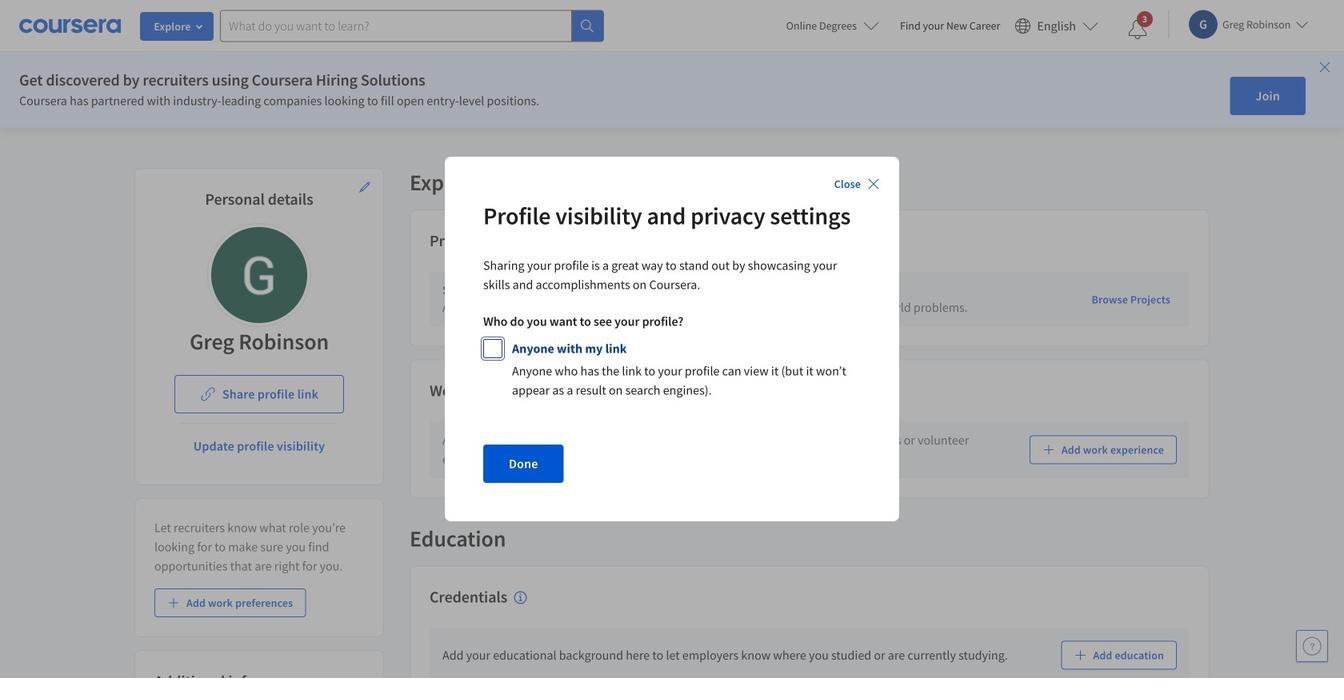 Task type: describe. For each thing, give the bounding box(es) containing it.
coursera image
[[19, 13, 121, 39]]

edit personal details. image
[[358, 181, 371, 194]]

help center image
[[1302, 637, 1322, 656]]



Task type: locate. For each thing, give the bounding box(es) containing it.
profile photo image
[[211, 227, 307, 323]]

None search field
[[220, 10, 604, 42]]

dialog
[[445, 157, 899, 522]]

information about credentials section image
[[514, 592, 527, 604]]

anyone with my link element
[[483, 333, 861, 406]]



Task type: vqa. For each thing, say whether or not it's contained in the screenshot.
dialog
yes



